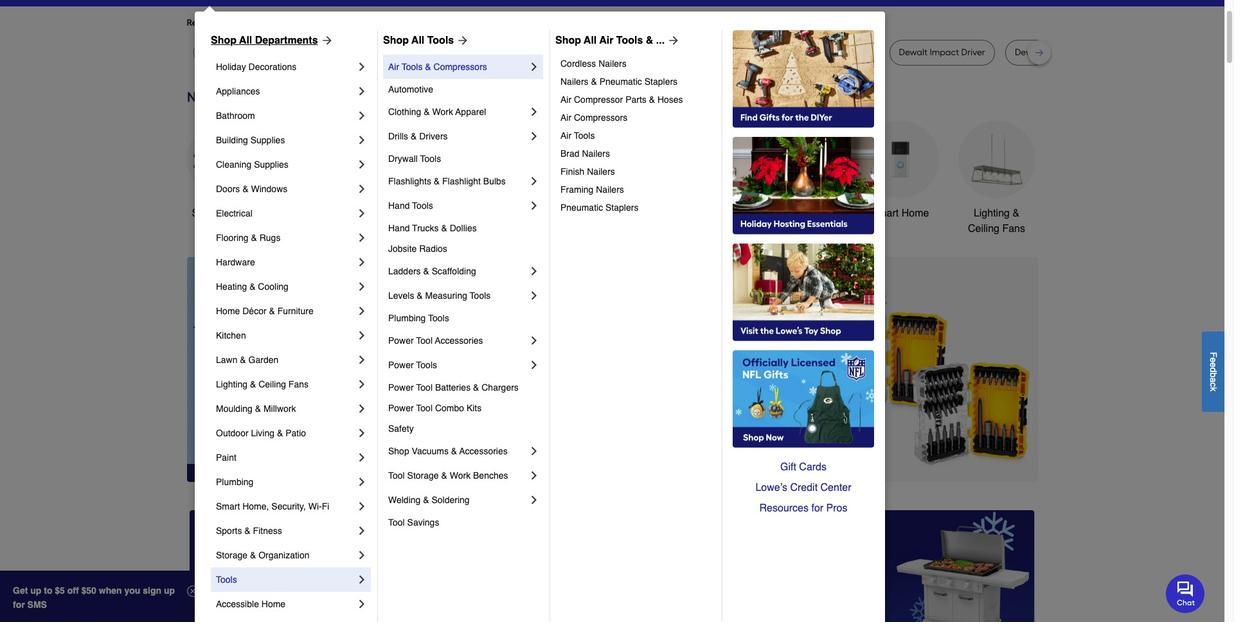 Task type: locate. For each thing, give the bounding box(es) containing it.
patio
[[286, 428, 306, 438]]

1 horizontal spatial you
[[418, 17, 433, 28]]

all for departments
[[239, 35, 252, 46]]

0 horizontal spatial smart
[[216, 502, 240, 512]]

cleaning supplies
[[216, 159, 289, 170]]

pneumatic
[[600, 77, 642, 87], [561, 203, 603, 213]]

tool down welding
[[388, 518, 405, 528]]

drill for dewalt drill bit
[[369, 47, 384, 58]]

hand up jobsite
[[388, 223, 410, 233]]

framing nailers
[[561, 185, 624, 195]]

1 horizontal spatial shop
[[383, 35, 409, 46]]

1 horizontal spatial tools link
[[380, 121, 457, 221]]

garden
[[249, 355, 279, 365]]

0 vertical spatial kitchen
[[574, 208, 609, 219]]

0 vertical spatial decorations
[[249, 62, 297, 72]]

nailers & pneumatic staplers link
[[561, 73, 713, 91]]

1 horizontal spatial set
[[640, 47, 653, 58]]

decorations for christmas
[[487, 223, 542, 235]]

decorations down shop all departments link
[[249, 62, 297, 72]]

2 impact from the left
[[814, 47, 843, 58]]

1 horizontal spatial driver
[[846, 47, 870, 58]]

nailers inside nailers & pneumatic staplers link
[[561, 77, 589, 87]]

home décor & furniture link
[[216, 299, 356, 323]]

chevron right image for power tool accessories
[[528, 334, 541, 347]]

0 horizontal spatial bathroom
[[216, 111, 255, 121]]

tool storage & work benches
[[388, 471, 508, 481]]

chevron right image for plumbing
[[356, 476, 368, 489]]

ladders
[[388, 266, 421, 276]]

plumbing down levels on the top left of the page
[[388, 313, 426, 323]]

sports & fitness link
[[216, 519, 356, 543]]

smart home, security, wi-fi
[[216, 502, 329, 512]]

up to 30 percent off select grills and accessories. image
[[767, 510, 1035, 622]]

1 vertical spatial home
[[216, 306, 240, 316]]

credit
[[790, 482, 818, 494]]

faucets
[[611, 208, 648, 219]]

you
[[304, 17, 319, 28], [418, 17, 433, 28]]

supplies up windows
[[254, 159, 289, 170]]

shop
[[192, 208, 216, 219], [388, 446, 409, 457]]

0 horizontal spatial arrow right image
[[665, 34, 680, 47]]

0 vertical spatial shop
[[192, 208, 216, 219]]

bit for dewalt drill bit
[[386, 47, 397, 58]]

air inside 'link'
[[561, 131, 572, 141]]

0 vertical spatial lighting & ceiling fans
[[968, 208, 1026, 235]]

home,
[[243, 502, 269, 512]]

jobsite radios link
[[388, 239, 541, 259]]

0 horizontal spatial tools link
[[216, 568, 356, 592]]

1 horizontal spatial arrow right image
[[1014, 370, 1027, 382]]

1 horizontal spatial plumbing
[[388, 313, 426, 323]]

cordless
[[561, 59, 596, 69]]

chevron right image for lighting & ceiling fans
[[356, 378, 368, 391]]

shop down more suggestions for you link on the top of the page
[[383, 35, 409, 46]]

1 horizontal spatial impact
[[814, 47, 843, 58]]

scroll to item #2 image
[[692, 459, 723, 464]]

chevron right image for building supplies
[[356, 134, 368, 147]]

1 vertical spatial storage
[[216, 550, 248, 561]]

chevron right image for cleaning supplies
[[356, 158, 368, 171]]

0 horizontal spatial arrow right image
[[318, 34, 333, 47]]

impact for impact driver bit
[[512, 47, 542, 58]]

shop inside "shop vacuums & accessories" link
[[388, 446, 409, 457]]

nailers for framing
[[596, 185, 624, 195]]

1 vertical spatial accessories
[[459, 446, 508, 457]]

compressors down the dewalt bit set
[[434, 62, 487, 72]]

you for more suggestions for you
[[418, 17, 433, 28]]

4 bit from the left
[[628, 47, 638, 58]]

0 horizontal spatial shop
[[211, 35, 237, 46]]

4 drill from the left
[[1046, 47, 1061, 58]]

sports
[[216, 526, 242, 536]]

chevron right image for lawn & garden
[[356, 354, 368, 366]]

driver for impact driver bit
[[544, 47, 568, 58]]

you up shop all tools link
[[418, 17, 433, 28]]

2 set from the left
[[640, 47, 653, 58]]

0 horizontal spatial staplers
[[606, 203, 639, 213]]

electrical link
[[216, 201, 356, 226]]

2 bit from the left
[[457, 47, 468, 58]]

2 horizontal spatial impact
[[930, 47, 959, 58]]

nailers up pneumatic staplers
[[596, 185, 624, 195]]

decorations down christmas at the left
[[487, 223, 542, 235]]

power for power tool combo kits
[[388, 403, 414, 413]]

3 drill from the left
[[769, 47, 784, 58]]

hand for hand trucks & dollies
[[388, 223, 410, 233]]

bathroom
[[216, 111, 255, 121], [782, 208, 826, 219]]

chevron right image for smart home, security, wi-fi
[[356, 500, 368, 513]]

outdoor inside 'outdoor tools & equipment'
[[671, 208, 708, 219]]

chevron right image for tools
[[356, 574, 368, 586]]

1 dewalt from the left
[[338, 47, 367, 58]]

0 vertical spatial bathroom
[[216, 111, 255, 121]]

1 vertical spatial kitchen
[[216, 330, 246, 341]]

parts
[[626, 95, 647, 105]]

1 drill from the left
[[369, 47, 384, 58]]

1 impact from the left
[[512, 47, 542, 58]]

$5
[[55, 586, 65, 596]]

plumbing inside plumbing tools link
[[388, 313, 426, 323]]

staplers down framing nailers link on the top of page
[[606, 203, 639, 213]]

kitchen
[[574, 208, 609, 219], [216, 330, 246, 341]]

air up automotive
[[388, 62, 399, 72]]

1 horizontal spatial shop
[[388, 446, 409, 457]]

work inside 'clothing & work apparel' link
[[432, 107, 453, 117]]

chevron right image
[[528, 105, 541, 118], [356, 109, 368, 122], [528, 130, 541, 143], [356, 134, 368, 147], [356, 158, 368, 171], [356, 183, 368, 195], [528, 199, 541, 212], [356, 207, 368, 220], [528, 289, 541, 302], [356, 305, 368, 318], [528, 334, 541, 347], [528, 359, 541, 372], [356, 378, 368, 391], [356, 402, 368, 415], [356, 427, 368, 440], [528, 445, 541, 458], [528, 469, 541, 482], [528, 494, 541, 507], [356, 525, 368, 538]]

tool for accessories
[[416, 336, 433, 346]]

plumbing for plumbing tools
[[388, 313, 426, 323]]

0 horizontal spatial you
[[304, 17, 319, 28]]

home for accessible home
[[262, 599, 286, 610]]

plumbing inside plumbing link
[[216, 477, 254, 487]]

outdoor for outdoor tools & equipment
[[671, 208, 708, 219]]

2 arrow right image from the left
[[454, 34, 470, 47]]

outdoor up equipment
[[671, 208, 708, 219]]

chevron right image for welding & soldering
[[528, 494, 541, 507]]

scroll to item #4 image
[[756, 459, 787, 464]]

impact driver
[[814, 47, 870, 58]]

2 horizontal spatial home
[[902, 208, 929, 219]]

kitchen down framing nailers
[[574, 208, 609, 219]]

1 arrow right image from the left
[[318, 34, 333, 47]]

$50
[[81, 586, 96, 596]]

0 horizontal spatial fans
[[289, 379, 309, 390]]

supplies up "cleaning supplies"
[[251, 135, 285, 145]]

& inside lighting & ceiling fans
[[1013, 208, 1020, 219]]

drill for dewalt drill
[[769, 47, 784, 58]]

1 horizontal spatial bathroom
[[782, 208, 826, 219]]

nailers inside finish nailers link
[[587, 167, 615, 177]]

1 vertical spatial lighting & ceiling fans link
[[216, 372, 356, 397]]

4 dewalt from the left
[[899, 47, 928, 58]]

kitchen up lawn
[[216, 330, 246, 341]]

chevron right image for sports & fitness
[[356, 525, 368, 538]]

dewalt drill
[[738, 47, 784, 58]]

supplies
[[251, 135, 285, 145], [254, 159, 289, 170]]

decorations for holiday
[[249, 62, 297, 72]]

shop down recommended
[[211, 35, 237, 46]]

nailers up nailers & pneumatic staplers
[[599, 59, 627, 69]]

nailers down cordless
[[561, 77, 589, 87]]

1 horizontal spatial bathroom link
[[765, 121, 843, 221]]

moulding & millwork
[[216, 404, 296, 414]]

all up air tools & compressors
[[412, 35, 425, 46]]

new deals every day during 25 days of deals image
[[187, 86, 1038, 108]]

1 vertical spatial decorations
[[487, 223, 542, 235]]

arrow right image up "air tools & compressors" link
[[454, 34, 470, 47]]

power tools link
[[388, 353, 528, 377]]

0 horizontal spatial set
[[470, 47, 483, 58]]

1 horizontal spatial arrow right image
[[454, 34, 470, 47]]

up right sign
[[164, 586, 175, 596]]

nailers up framing nailers
[[587, 167, 615, 177]]

0 vertical spatial smart
[[872, 208, 899, 219]]

1 vertical spatial plumbing
[[216, 477, 254, 487]]

arrow right image for shop all tools
[[454, 34, 470, 47]]

resources for pros
[[760, 503, 848, 514]]

power left arrow left icon
[[388, 360, 414, 370]]

1 vertical spatial fans
[[289, 379, 309, 390]]

finish nailers link
[[561, 163, 713, 181]]

shop all deals
[[192, 208, 259, 219]]

all up cordless nailers
[[584, 35, 597, 46]]

work up drivers
[[432, 107, 453, 117]]

arrow right image down the more
[[318, 34, 333, 47]]

arrow right image
[[318, 34, 333, 47], [454, 34, 470, 47]]

plumbing down paint
[[216, 477, 254, 487]]

4 power from the top
[[388, 403, 414, 413]]

1 vertical spatial shop
[[388, 446, 409, 457]]

air tools & compressors link
[[388, 55, 528, 79]]

pneumatic down framing
[[561, 203, 603, 213]]

air compressor parts & hoses link
[[561, 91, 713, 109]]

0 vertical spatial lighting & ceiling fans link
[[958, 121, 1035, 237]]

chevron right image
[[356, 60, 368, 73], [528, 60, 541, 73], [356, 85, 368, 98], [528, 175, 541, 188], [356, 231, 368, 244], [356, 256, 368, 269], [528, 265, 541, 278], [356, 280, 368, 293], [356, 329, 368, 342], [356, 354, 368, 366], [356, 451, 368, 464], [356, 476, 368, 489], [356, 500, 368, 513], [356, 549, 368, 562], [356, 574, 368, 586], [356, 598, 368, 611]]

0 horizontal spatial ceiling
[[259, 379, 286, 390]]

1 shop from the left
[[211, 35, 237, 46]]

0 vertical spatial work
[[432, 107, 453, 117]]

moulding & millwork link
[[216, 397, 356, 421]]

1 vertical spatial work
[[450, 471, 471, 481]]

officially licensed n f l gifts. shop now. image
[[733, 350, 874, 448]]

framing nailers link
[[561, 181, 713, 199]]

kitchen inside kitchen link
[[216, 330, 246, 341]]

hand trucks & dollies link
[[388, 218, 541, 239]]

tool left combo
[[416, 403, 433, 413]]

1 vertical spatial bathroom
[[782, 208, 826, 219]]

tools
[[427, 35, 454, 46], [616, 35, 643, 46], [402, 62, 423, 72], [574, 131, 595, 141], [420, 154, 441, 164], [412, 201, 433, 211], [406, 208, 430, 219], [711, 208, 735, 219], [470, 291, 491, 301], [428, 313, 449, 323], [416, 360, 437, 370], [216, 575, 237, 585]]

set for drill bit set
[[640, 47, 653, 58]]

0 vertical spatial hand
[[388, 201, 410, 211]]

1 driver from the left
[[544, 47, 568, 58]]

None search field
[[479, 0, 830, 8]]

home for smart home
[[902, 208, 929, 219]]

ceiling inside lighting & ceiling fans
[[968, 223, 1000, 235]]

1 vertical spatial outdoor
[[216, 428, 249, 438]]

0 horizontal spatial decorations
[[249, 62, 297, 72]]

e up d
[[1209, 357, 1219, 362]]

2 driver from the left
[[846, 47, 870, 58]]

chevron right image for heating & cooling
[[356, 280, 368, 293]]

5 bit from the left
[[1063, 47, 1074, 58]]

finish
[[561, 167, 585, 177]]

smart home, security, wi-fi link
[[216, 494, 356, 519]]

you left the more
[[304, 17, 319, 28]]

storage down sports
[[216, 550, 248, 561]]

0 horizontal spatial compressors
[[434, 62, 487, 72]]

flooring
[[216, 233, 249, 243]]

for down get
[[13, 600, 25, 610]]

1 horizontal spatial home
[[262, 599, 286, 610]]

1 bit from the left
[[386, 47, 397, 58]]

0 horizontal spatial shop
[[192, 208, 216, 219]]

scroll to item #3 element
[[723, 458, 756, 465]]

chevron right image for kitchen
[[356, 329, 368, 342]]

recommended searches for you
[[187, 17, 319, 28]]

all
[[239, 35, 252, 46], [412, 35, 425, 46], [584, 35, 597, 46], [218, 208, 230, 219]]

nailers inside the brad nailers link
[[582, 149, 610, 159]]

security,
[[272, 502, 306, 512]]

outdoor down moulding
[[216, 428, 249, 438]]

staplers up hoses
[[645, 77, 678, 87]]

shop all departments link
[[211, 33, 333, 48]]

0 vertical spatial supplies
[[251, 135, 285, 145]]

2 e from the top
[[1209, 362, 1219, 367]]

compressors down compressor
[[574, 113, 628, 123]]

all for tools
[[412, 35, 425, 46]]

1 horizontal spatial compressors
[[574, 113, 628, 123]]

1 horizontal spatial lighting & ceiling fans link
[[958, 121, 1035, 237]]

3 dewalt from the left
[[738, 47, 767, 58]]

storage up the 'welding & soldering'
[[407, 471, 439, 481]]

power down the power tools
[[388, 383, 414, 393]]

air left compressor
[[561, 95, 572, 105]]

e
[[1209, 357, 1219, 362], [1209, 362, 1219, 367]]

for up departments
[[290, 17, 302, 28]]

0 vertical spatial lighting
[[974, 208, 1010, 219]]

bathroom link
[[216, 104, 356, 128], [765, 121, 843, 221]]

accessories up benches at bottom
[[459, 446, 508, 457]]

chevron right image for home décor & furniture
[[356, 305, 368, 318]]

nailers up "finish nailers" on the left top of the page
[[582, 149, 610, 159]]

1 vertical spatial staplers
[[606, 203, 639, 213]]

power for power tool accessories
[[388, 336, 414, 346]]

dewalt for dewalt drill bit
[[338, 47, 367, 58]]

millwork
[[264, 404, 296, 414]]

1 horizontal spatial smart
[[872, 208, 899, 219]]

kitchen for kitchen faucets
[[574, 208, 609, 219]]

1 vertical spatial lighting
[[216, 379, 248, 390]]

shop all air tools & ... link
[[556, 33, 680, 48]]

chevron right image for levels & measuring tools
[[528, 289, 541, 302]]

nailers inside cordless nailers 'link'
[[599, 59, 627, 69]]

drill
[[369, 47, 384, 58], [610, 47, 625, 58], [769, 47, 784, 58], [1046, 47, 1061, 58]]

1 horizontal spatial fans
[[1003, 223, 1026, 235]]

1 power from the top
[[388, 336, 414, 346]]

3 bit from the left
[[570, 47, 581, 58]]

1 set from the left
[[470, 47, 483, 58]]

cards
[[799, 462, 827, 473]]

arrow right image inside shop all departments link
[[318, 34, 333, 47]]

3 shop from the left
[[556, 35, 581, 46]]

air compressors link
[[561, 109, 713, 127]]

1 horizontal spatial up
[[164, 586, 175, 596]]

welding & soldering
[[388, 495, 470, 505]]

get up to 2 free select tools or batteries when you buy 1 with select purchases. image
[[189, 510, 458, 622]]

5 dewalt from the left
[[1015, 47, 1044, 58]]

shop all tools
[[383, 35, 454, 46]]

visit the lowe's toy shop. image
[[733, 244, 874, 341]]

cooling
[[258, 282, 289, 292]]

paint
[[216, 453, 237, 463]]

2 you from the left
[[418, 17, 433, 28]]

air for air tools & compressors
[[388, 62, 399, 72]]

vacuums
[[412, 446, 449, 457]]

plumbing link
[[216, 470, 356, 494]]

welding & soldering link
[[388, 488, 528, 512]]

2 dewalt from the left
[[426, 47, 455, 58]]

nailers inside framing nailers link
[[596, 185, 624, 195]]

ladders & scaffolding
[[388, 266, 476, 276]]

2 vertical spatial home
[[262, 599, 286, 610]]

air up air tools
[[561, 113, 572, 123]]

1 vertical spatial supplies
[[254, 159, 289, 170]]

0 vertical spatial staplers
[[645, 77, 678, 87]]

chevron right image for flashlights & flashlight bulbs
[[528, 175, 541, 188]]

1 horizontal spatial storage
[[407, 471, 439, 481]]

chevron right image for air tools & compressors
[[528, 60, 541, 73]]

e up b
[[1209, 362, 1219, 367]]

dewalt for dewalt drill bit set
[[1015, 47, 1044, 58]]

all left deals
[[218, 208, 230, 219]]

0 vertical spatial ceiling
[[968, 223, 1000, 235]]

3 driver from the left
[[962, 47, 986, 58]]

up
[[30, 586, 41, 596], [164, 586, 175, 596]]

0 vertical spatial plumbing
[[388, 313, 426, 323]]

décor
[[243, 306, 267, 316]]

departments
[[255, 35, 318, 46]]

accessories down plumbing tools link
[[435, 336, 483, 346]]

1 horizontal spatial ceiling
[[968, 223, 1000, 235]]

2 drill from the left
[[610, 47, 625, 58]]

0 horizontal spatial up
[[30, 586, 41, 596]]

impact
[[512, 47, 542, 58], [814, 47, 843, 58], [930, 47, 959, 58]]

chevron right image for outdoor living & patio
[[356, 427, 368, 440]]

chevron right image for power tools
[[528, 359, 541, 372]]

tool savings link
[[388, 512, 541, 533]]

shop for shop all departments
[[211, 35, 237, 46]]

0 horizontal spatial outdoor
[[216, 428, 249, 438]]

1 you from the left
[[304, 17, 319, 28]]

driver for impact driver
[[846, 47, 870, 58]]

tool down plumbing tools
[[416, 336, 433, 346]]

find gifts for the diyer. image
[[733, 30, 874, 128]]

for up shop all tools
[[405, 17, 416, 28]]

deals
[[233, 208, 259, 219]]

scroll to item #5 image
[[787, 459, 818, 464]]

0 vertical spatial home
[[902, 208, 929, 219]]

hand down flashlights on the left top of the page
[[388, 201, 410, 211]]

heating
[[216, 282, 247, 292]]

1 e from the top
[[1209, 357, 1219, 362]]

1 horizontal spatial decorations
[[487, 223, 542, 235]]

shop left 'electrical'
[[192, 208, 216, 219]]

1 vertical spatial hand
[[388, 223, 410, 233]]

recommended
[[187, 17, 249, 28]]

shop down safety
[[388, 446, 409, 457]]

home inside 'link'
[[262, 599, 286, 610]]

...
[[656, 35, 665, 46]]

pneumatic up air compressor parts & hoses
[[600, 77, 642, 87]]

plumbing for plumbing
[[216, 477, 254, 487]]

0 horizontal spatial kitchen
[[216, 330, 246, 341]]

resources
[[760, 503, 809, 514]]

2 horizontal spatial set
[[1076, 47, 1089, 58]]

f
[[1209, 352, 1219, 357]]

0 horizontal spatial plumbing
[[216, 477, 254, 487]]

shop up impact driver bit
[[556, 35, 581, 46]]

1 horizontal spatial outdoor
[[671, 208, 708, 219]]

0 vertical spatial outdoor
[[671, 208, 708, 219]]

work up welding & soldering link
[[450, 471, 471, 481]]

1 horizontal spatial lighting
[[974, 208, 1010, 219]]

power up the power tools
[[388, 336, 414, 346]]

air up brad
[[561, 131, 572, 141]]

2 power from the top
[[388, 360, 414, 370]]

2 horizontal spatial shop
[[556, 35, 581, 46]]

arrow right image inside shop all tools link
[[454, 34, 470, 47]]

storage
[[407, 471, 439, 481], [216, 550, 248, 561]]

2 shop from the left
[[383, 35, 409, 46]]

shop for shop all tools
[[383, 35, 409, 46]]

0 horizontal spatial home
[[216, 306, 240, 316]]

3 power from the top
[[388, 383, 414, 393]]

get
[[13, 586, 28, 596]]

2 horizontal spatial driver
[[962, 47, 986, 58]]

up left to on the left of the page
[[30, 586, 41, 596]]

c
[[1209, 382, 1219, 387]]

all down the recommended searches for you
[[239, 35, 252, 46]]

1 hand from the top
[[388, 201, 410, 211]]

fans
[[1003, 223, 1026, 235], [289, 379, 309, 390]]

chevron right image for flooring & rugs
[[356, 231, 368, 244]]

2 hand from the top
[[388, 223, 410, 233]]

more suggestions for you
[[329, 17, 433, 28]]

0 horizontal spatial driver
[[544, 47, 568, 58]]

power up safety
[[388, 403, 414, 413]]

1 vertical spatial compressors
[[574, 113, 628, 123]]

arrow right image
[[665, 34, 680, 47], [1014, 370, 1027, 382]]

0 vertical spatial compressors
[[434, 62, 487, 72]]

accessible home
[[216, 599, 286, 610]]

0 vertical spatial arrow right image
[[665, 34, 680, 47]]

storage & organization link
[[216, 543, 356, 568]]

nailers for brad
[[582, 149, 610, 159]]

1 horizontal spatial kitchen
[[574, 208, 609, 219]]

chevron right image for holiday decorations
[[356, 60, 368, 73]]

0 vertical spatial accessories
[[435, 336, 483, 346]]

gift cards link
[[733, 457, 874, 478]]

tools inside 'link'
[[574, 131, 595, 141]]

tool down arrow left icon
[[416, 383, 433, 393]]



Task type: vqa. For each thing, say whether or not it's contained in the screenshot.
right within
no



Task type: describe. For each thing, give the bounding box(es) containing it.
tool up welding
[[388, 471, 405, 481]]

up to 50 percent off select tools and accessories. image
[[415, 257, 1038, 482]]

k
[[1209, 387, 1219, 391]]

all for deals
[[218, 208, 230, 219]]

brad
[[561, 149, 580, 159]]

hand tools link
[[388, 194, 528, 218]]

lowe's credit center link
[[733, 478, 874, 498]]

flashlight
[[442, 176, 481, 186]]

0 horizontal spatial lighting & ceiling fans link
[[216, 372, 356, 397]]

holiday
[[216, 62, 246, 72]]

bulbs
[[483, 176, 506, 186]]

fi
[[322, 502, 329, 512]]

dewalt for dewalt drill
[[738, 47, 767, 58]]

shop for shop all air tools & ...
[[556, 35, 581, 46]]

chevron right image for clothing & work apparel
[[528, 105, 541, 118]]

bit for impact driver bit
[[570, 47, 581, 58]]

tool for batteries
[[416, 383, 433, 393]]

shop for shop all deals
[[192, 208, 216, 219]]

bit for dewalt drill bit set
[[1063, 47, 1074, 58]]

0 vertical spatial tools link
[[380, 121, 457, 221]]

& inside 'link'
[[245, 526, 251, 536]]

hand tools
[[388, 201, 433, 211]]

outdoor tools & equipment
[[671, 208, 744, 235]]

tools inside 'outdoor tools & equipment'
[[711, 208, 735, 219]]

dewalt for dewalt impact driver
[[899, 47, 928, 58]]

air for air compressors
[[561, 113, 572, 123]]

outdoor tools & equipment link
[[669, 121, 746, 237]]

kitchen faucets link
[[573, 121, 650, 221]]

1 horizontal spatial staplers
[[645, 77, 678, 87]]

chevron right image for ladders & scaffolding
[[528, 265, 541, 278]]

building
[[216, 135, 248, 145]]

windows
[[251, 184, 288, 194]]

air tools link
[[561, 127, 713, 145]]

air for air tools
[[561, 131, 572, 141]]

chevron right image for electrical
[[356, 207, 368, 220]]

gift
[[781, 462, 797, 473]]

air compressor parts & hoses
[[561, 95, 683, 105]]

power for power tool batteries & chargers
[[388, 383, 414, 393]]

outdoor living & patio link
[[216, 421, 356, 446]]

chevron right image for doors & windows
[[356, 183, 368, 195]]

0 horizontal spatial lighting
[[216, 379, 248, 390]]

f e e d b a c k
[[1209, 352, 1219, 391]]

work inside tool storage & work benches link
[[450, 471, 471, 481]]

1 up from the left
[[30, 586, 41, 596]]

tool for combo
[[416, 403, 433, 413]]

hand trucks & dollies
[[388, 223, 477, 233]]

chevron right image for shop vacuums & accessories
[[528, 445, 541, 458]]

chevron right image for tool storage & work benches
[[528, 469, 541, 482]]

kitchen faucets
[[574, 208, 648, 219]]

safety
[[388, 424, 414, 434]]

1 vertical spatial ceiling
[[259, 379, 286, 390]]

clothing & work apparel link
[[388, 100, 528, 124]]

lawn & garden
[[216, 355, 279, 365]]

chat invite button image
[[1166, 574, 1206, 613]]

hardware
[[216, 257, 255, 267]]

shop vacuums & accessories link
[[388, 439, 528, 464]]

pros
[[827, 503, 848, 514]]

levels
[[388, 291, 414, 301]]

for left pros
[[812, 503, 824, 514]]

drills & drivers link
[[388, 124, 528, 149]]

chevron right image for hand tools
[[528, 199, 541, 212]]

fitness
[[253, 526, 282, 536]]

all for air
[[584, 35, 597, 46]]

smart for smart home, security, wi-fi
[[216, 502, 240, 512]]

heating & cooling
[[216, 282, 289, 292]]

chevron right image for hardware
[[356, 256, 368, 269]]

safety link
[[388, 419, 541, 439]]

chevron right image for storage & organization
[[356, 549, 368, 562]]

cleaning
[[216, 159, 252, 170]]

center
[[821, 482, 852, 494]]

0 horizontal spatial lighting & ceiling fans
[[216, 379, 309, 390]]

dewalt for dewalt bit set
[[426, 47, 455, 58]]

appliances
[[216, 86, 260, 96]]

b
[[1209, 372, 1219, 377]]

1 vertical spatial tools link
[[216, 568, 356, 592]]

air compressors
[[561, 113, 628, 123]]

shop all air tools & ...
[[556, 35, 665, 46]]

doors
[[216, 184, 240, 194]]

0 vertical spatial pneumatic
[[600, 77, 642, 87]]

1 horizontal spatial lighting & ceiling fans
[[968, 208, 1026, 235]]

drywall
[[388, 154, 418, 164]]

arrow right image inside the shop all air tools & ... link
[[665, 34, 680, 47]]

shop all tools link
[[383, 33, 470, 48]]

air for air compressor parts & hoses
[[561, 95, 572, 105]]

up to 35 percent off select small appliances. image
[[478, 510, 747, 622]]

tool storage & work benches link
[[388, 464, 528, 488]]

flashlights & flashlight bulbs
[[388, 176, 506, 186]]

home décor & furniture
[[216, 306, 314, 316]]

heating & cooling link
[[216, 275, 356, 299]]

recommended searches for you heading
[[187, 17, 1038, 30]]

shop for shop vacuums & accessories
[[388, 446, 409, 457]]

kitchen for kitchen
[[216, 330, 246, 341]]

hand for hand tools
[[388, 201, 410, 211]]

for inside 'get up to $5 off $50 when you sign up for sms'
[[13, 600, 25, 610]]

chevron right image for paint
[[356, 451, 368, 464]]

chevron right image for bathroom
[[356, 109, 368, 122]]

drywall tools link
[[388, 149, 541, 169]]

building supplies
[[216, 135, 285, 145]]

equipment
[[683, 223, 732, 235]]

supplies for building supplies
[[251, 135, 285, 145]]

lawn & garden link
[[216, 348, 356, 372]]

savings
[[407, 518, 439, 528]]

to
[[44, 586, 52, 596]]

nailers for cordless
[[599, 59, 627, 69]]

shop vacuums & accessories
[[388, 446, 508, 457]]

1 vertical spatial pneumatic
[[561, 203, 603, 213]]

0 horizontal spatial bathroom link
[[216, 104, 356, 128]]

doors & windows link
[[216, 177, 356, 201]]

chevron right image for moulding & millwork
[[356, 402, 368, 415]]

nailers for finish
[[587, 167, 615, 177]]

building supplies link
[[216, 128, 356, 152]]

living
[[251, 428, 275, 438]]

flashlights
[[388, 176, 431, 186]]

chevron right image for accessible home
[[356, 598, 368, 611]]

electrical
[[216, 208, 253, 219]]

lowe's credit center
[[756, 482, 852, 494]]

nailers & pneumatic staplers
[[561, 77, 678, 87]]

lawn
[[216, 355, 238, 365]]

shop these last-minute gifts. $99 or less. quantities are limited and won't last. image
[[187, 257, 394, 482]]

dewalt drill bit
[[338, 47, 397, 58]]

set for dewalt bit set
[[470, 47, 483, 58]]

soldering
[[432, 495, 470, 505]]

supplies for cleaning supplies
[[254, 159, 289, 170]]

sign
[[143, 586, 161, 596]]

you for recommended searches for you
[[304, 17, 319, 28]]

arrow right image for shop all departments
[[318, 34, 333, 47]]

arrow left image
[[426, 370, 439, 382]]

measuring
[[425, 291, 467, 301]]

3 impact from the left
[[930, 47, 959, 58]]

2 up from the left
[[164, 586, 175, 596]]

christmas decorations
[[487, 208, 542, 235]]

wi-
[[308, 502, 322, 512]]

impact for impact driver
[[814, 47, 843, 58]]

air down recommended searches for you heading
[[600, 35, 614, 46]]

drill for dewalt drill bit set
[[1046, 47, 1061, 58]]

power tool batteries & chargers link
[[388, 377, 541, 398]]

1 vertical spatial arrow right image
[[1014, 370, 1027, 382]]

power for power tools
[[388, 360, 414, 370]]

0 vertical spatial fans
[[1003, 223, 1026, 235]]

gift cards
[[781, 462, 827, 473]]

tool savings
[[388, 518, 439, 528]]

cordless nailers link
[[561, 55, 713, 73]]

dollies
[[450, 223, 477, 233]]

holiday hosting essentials. image
[[733, 137, 874, 235]]

get up to $5 off $50 when you sign up for sms
[[13, 586, 175, 610]]

storage & organization
[[216, 550, 310, 561]]

& inside 'outdoor tools & equipment'
[[737, 208, 744, 219]]

3 set from the left
[[1076, 47, 1089, 58]]

0 horizontal spatial storage
[[216, 550, 248, 561]]

plumbing tools link
[[388, 308, 541, 329]]

chevron right image for appliances
[[356, 85, 368, 98]]

chevron right image for drills & drivers
[[528, 130, 541, 143]]

smart for smart home
[[872, 208, 899, 219]]

outdoor for outdoor living & patio
[[216, 428, 249, 438]]



